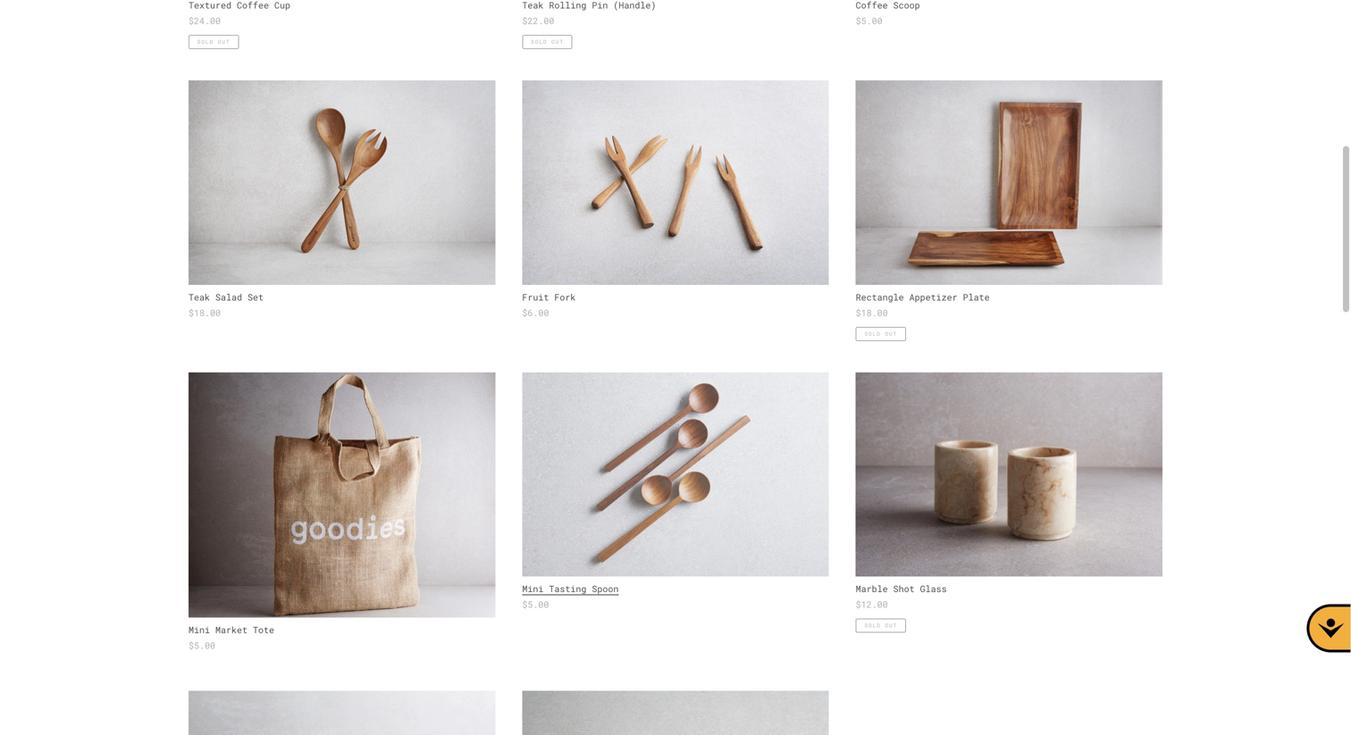 Task type: describe. For each thing, give the bounding box(es) containing it.
marble shot glass
[[856, 584, 947, 595]]

sold out for $22.00
[[531, 39, 564, 45]]

fruit fork $6.00
[[522, 292, 576, 318]]

2 $18.00 from the left
[[856, 308, 888, 318]]

rectangle appetizer plate
[[856, 292, 990, 303]]

out for $18.00
[[885, 331, 897, 337]]

mini market tote $5.00
[[189, 625, 274, 651]]

$12.00
[[856, 600, 888, 610]]

shot
[[893, 584, 915, 595]]

appetizer
[[909, 292, 958, 303]]

fork
[[554, 292, 576, 303]]

mini tasting spoon $5.00
[[522, 584, 619, 610]]

$24.00
[[189, 15, 221, 26]]

$5.00 for mini tasting spoon
[[522, 600, 549, 610]]

sold out for $24.00
[[197, 39, 230, 45]]

rectangle
[[856, 292, 904, 303]]

glass
[[920, 584, 947, 595]]

sold out for $12.00
[[865, 623, 897, 629]]



Task type: vqa. For each thing, say whether or not it's contained in the screenshot.
bottommost Unit
no



Task type: locate. For each thing, give the bounding box(es) containing it.
sold for $18.00
[[865, 331, 881, 337]]

1 vertical spatial mini
[[189, 625, 210, 636]]

sold out down the 'rectangle'
[[865, 331, 897, 337]]

mini left market
[[189, 625, 210, 636]]

marble
[[856, 584, 888, 595]]

out down $22.00
[[551, 39, 564, 45]]

plate
[[963, 292, 990, 303]]

sold for $22.00
[[531, 39, 547, 45]]

tasting
[[549, 584, 587, 595]]

sold out
[[197, 39, 230, 45], [531, 39, 564, 45], [865, 331, 897, 337], [865, 623, 897, 629]]

$5.00
[[856, 15, 883, 26], [522, 600, 549, 610], [189, 641, 215, 651]]

$22.00
[[522, 16, 554, 26]]

$6.00
[[522, 308, 549, 318]]

2 horizontal spatial $5.00
[[856, 15, 883, 26]]

mini for mini tasting spoon
[[522, 584, 544, 595]]

1 $18.00 from the left
[[189, 308, 221, 318]]

out
[[218, 39, 230, 45], [551, 39, 564, 45], [885, 331, 897, 337], [885, 623, 897, 629]]

mini inside mini market tote $5.00
[[189, 625, 210, 636]]

mini left the tasting
[[522, 584, 544, 595]]

teak
[[189, 292, 210, 303]]

0 vertical spatial $5.00
[[856, 15, 883, 26]]

0 horizontal spatial $5.00
[[189, 641, 215, 651]]

sold out down $12.00
[[865, 623, 897, 629]]

$5.00 inside mini market tote $5.00
[[189, 641, 215, 651]]

sold out for $18.00
[[865, 331, 897, 337]]

mini inside mini tasting spoon $5.00
[[522, 584, 544, 595]]

$5.00 for mini market tote
[[189, 641, 215, 651]]

1 vertical spatial $5.00
[[522, 600, 549, 610]]

spoon
[[592, 584, 619, 595]]

sold out down $24.00
[[197, 39, 230, 45]]

1 horizontal spatial $18.00
[[856, 308, 888, 318]]

mini for mini market tote
[[189, 625, 210, 636]]

teak salad set $18.00
[[189, 292, 264, 318]]

set
[[248, 292, 264, 303]]

$18.00 down teak
[[189, 308, 221, 318]]

out down $12.00
[[885, 623, 897, 629]]

sold down $12.00
[[865, 623, 881, 629]]

$18.00 down the 'rectangle'
[[856, 308, 888, 318]]

1 horizontal spatial $5.00
[[522, 600, 549, 610]]

2 vertical spatial $5.00
[[189, 641, 215, 651]]

$18.00 inside "teak salad set $18.00"
[[189, 308, 221, 318]]

market
[[215, 625, 248, 636]]

$5.00 inside mini tasting spoon $5.00
[[522, 600, 549, 610]]

out down the 'rectangle'
[[885, 331, 897, 337]]

sold for $24.00
[[197, 39, 214, 45]]

sold down $24.00
[[197, 39, 214, 45]]

$18.00
[[189, 308, 221, 318], [856, 308, 888, 318]]

0 vertical spatial mini
[[522, 584, 544, 595]]

fruit
[[522, 292, 549, 303]]

1 horizontal spatial mini
[[522, 584, 544, 595]]

0 horizontal spatial $18.00
[[189, 308, 221, 318]]

out for $22.00
[[551, 39, 564, 45]]

0 horizontal spatial mini
[[189, 625, 210, 636]]

out for $24.00
[[218, 39, 230, 45]]

salad
[[215, 292, 242, 303]]

out down $24.00
[[218, 39, 230, 45]]

sold for $12.00
[[865, 623, 881, 629]]

mini
[[522, 584, 544, 595], [189, 625, 210, 636]]

sold out down $22.00
[[531, 39, 564, 45]]

sold
[[197, 39, 214, 45], [531, 39, 547, 45], [865, 331, 881, 337], [865, 623, 881, 629]]

sold down the 'rectangle'
[[865, 331, 881, 337]]

sold down $22.00
[[531, 39, 547, 45]]

out for $12.00
[[885, 623, 897, 629]]

tote
[[253, 625, 274, 636]]



